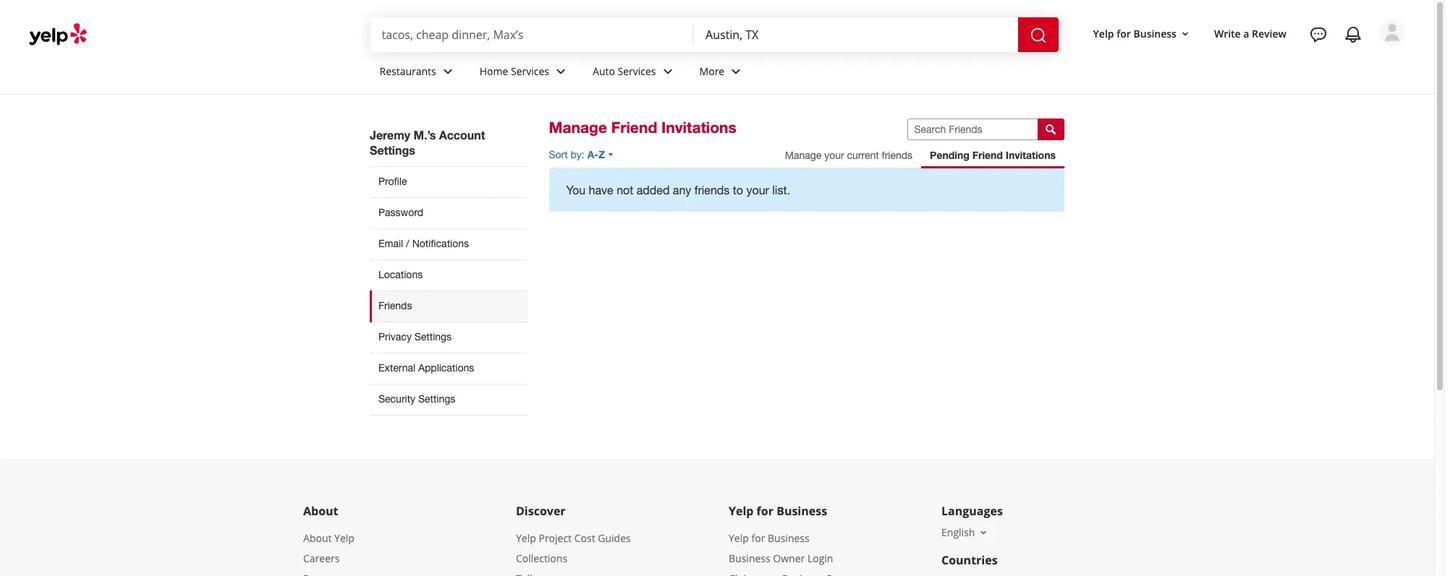Task type: describe. For each thing, give the bounding box(es) containing it.
manage your current friends link
[[777, 143, 922, 169]]

by:
[[571, 149, 585, 161]]

to
[[733, 184, 743, 197]]

settings inside jeremy m.'s account settings
[[370, 143, 415, 157]]

pending friend invitations
[[930, 149, 1056, 161]]

collections
[[516, 552, 568, 566]]

your inside pending friend invitations tab list
[[825, 150, 845, 161]]

about for about
[[303, 504, 338, 520]]

friends inside pending friend invitations tab list
[[882, 150, 913, 161]]

Find text field
[[382, 27, 683, 43]]

a
[[1244, 27, 1250, 40]]

review
[[1252, 27, 1287, 40]]

business owner login link
[[729, 552, 834, 566]]

manage friend invitations
[[549, 119, 737, 137]]

home
[[480, 64, 508, 78]]

current
[[847, 150, 879, 161]]

Near text field
[[706, 27, 1007, 43]]

more
[[700, 64, 725, 78]]

any
[[673, 184, 692, 197]]

1 vertical spatial your
[[747, 184, 769, 197]]

external applications
[[379, 363, 474, 374]]

none field near
[[706, 27, 1007, 43]]

owner
[[773, 552, 805, 566]]

z
[[599, 148, 605, 161]]

you
[[566, 184, 586, 197]]

0 horizontal spatial yelp for business
[[729, 504, 828, 520]]

friend for manage
[[612, 119, 657, 137]]

jeremy m.'s account settings
[[370, 128, 485, 157]]

yelp project cost guides collections
[[516, 532, 631, 566]]

cost
[[575, 532, 595, 546]]

16 chevron down v2 image for english
[[978, 528, 990, 539]]

1 vertical spatial for
[[757, 504, 774, 520]]

added
[[637, 184, 670, 197]]

24 chevron down v2 image for home services
[[552, 63, 570, 80]]

pending
[[930, 149, 970, 161]]

password
[[379, 207, 423, 219]]

project
[[539, 532, 572, 546]]

notifications image
[[1345, 26, 1362, 43]]

login
[[808, 552, 834, 566]]

languages
[[942, 504, 1003, 520]]

countries
[[942, 553, 998, 569]]

locations link
[[370, 260, 527, 291]]

home services
[[480, 64, 549, 78]]

for inside yelp for business business owner login
[[752, 532, 765, 546]]

/
[[406, 238, 410, 250]]

english
[[942, 526, 975, 540]]

manage your current friends
[[785, 150, 913, 161]]

external applications link
[[370, 353, 527, 384]]

services for home services
[[511, 64, 549, 78]]

careers
[[303, 552, 340, 566]]

email / notifications link
[[370, 229, 527, 260]]

write a review
[[1215, 27, 1287, 40]]

about yelp careers
[[303, 532, 355, 566]]

business categories element
[[368, 52, 1406, 94]]

write a review link
[[1209, 21, 1293, 47]]

sort
[[549, 149, 568, 161]]

yelp project cost guides link
[[516, 532, 631, 546]]

invitations for pending friend invitations
[[1006, 149, 1056, 161]]

business inside button
[[1134, 27, 1177, 40]]

english button
[[942, 526, 990, 540]]

locations
[[379, 269, 423, 281]]

yelp inside yelp for business button
[[1094, 27, 1115, 40]]

yelp for business inside button
[[1094, 27, 1177, 40]]

careers link
[[303, 552, 340, 566]]



Task type: locate. For each thing, give the bounding box(es) containing it.
0 horizontal spatial 24 chevron down v2 image
[[439, 63, 457, 80]]

yelp inside about yelp careers
[[334, 532, 355, 546]]

a-
[[588, 148, 599, 161]]

1 vertical spatial 16 chevron down v2 image
[[978, 528, 990, 539]]

1 horizontal spatial friend
[[973, 149, 1003, 161]]

home services link
[[468, 52, 581, 94]]

yelp up collections
[[516, 532, 536, 546]]

yelp inside yelp for business business owner login
[[729, 532, 749, 546]]

external
[[379, 363, 416, 374]]

your left current
[[825, 150, 845, 161]]

invitations down 'more'
[[662, 119, 737, 137]]

yelp up careers
[[334, 532, 355, 546]]

Search Friends text field
[[907, 119, 1039, 140]]

yelp for business link
[[729, 532, 810, 546]]

0 horizontal spatial 24 chevron down v2 image
[[552, 63, 570, 80]]

security settings
[[379, 394, 456, 405]]

friend down the "search friends" text field in the right of the page
[[973, 149, 1003, 161]]

24 chevron down v2 image inside auto services link
[[659, 63, 677, 80]]

search image
[[1030, 26, 1047, 44]]

1 24 chevron down v2 image from the left
[[552, 63, 570, 80]]

2 vertical spatial for
[[752, 532, 765, 546]]

your right to
[[747, 184, 769, 197]]

24 chevron down v2 image for auto services
[[659, 63, 677, 80]]

1 none field from the left
[[382, 27, 683, 43]]

0 vertical spatial 16 chevron down v2 image
[[1180, 28, 1192, 40]]

0 vertical spatial for
[[1117, 27, 1131, 40]]

0 horizontal spatial 16 chevron down v2 image
[[978, 528, 990, 539]]

manage for manage your current friends
[[785, 150, 822, 161]]

16 chevron down v2 image left write
[[1180, 28, 1192, 40]]

guides
[[598, 532, 631, 546]]

yelp for business
[[1094, 27, 1177, 40], [729, 504, 828, 520]]

collections link
[[516, 552, 568, 566]]

1 services from the left
[[511, 64, 549, 78]]

notifications
[[412, 238, 469, 250]]

email
[[379, 238, 403, 250]]

profile link
[[370, 166, 527, 198]]

password link
[[370, 198, 527, 229]]

0 vertical spatial friends
[[882, 150, 913, 161]]

auto services link
[[581, 52, 688, 94]]

yelp for business button
[[1088, 21, 1197, 47]]

applications
[[418, 363, 474, 374]]

your
[[825, 150, 845, 161], [747, 184, 769, 197]]

you have not added any friends to your list.
[[566, 184, 790, 197]]

0 vertical spatial friend
[[612, 119, 657, 137]]

16 chevron down v2 image
[[1180, 28, 1192, 40], [978, 528, 990, 539]]

1 horizontal spatial friends
[[882, 150, 913, 161]]

0 horizontal spatial invitations
[[662, 119, 737, 137]]

yelp up the yelp for business link
[[729, 504, 754, 520]]

yelp inside yelp project cost guides collections
[[516, 532, 536, 546]]

0 vertical spatial manage
[[549, 119, 607, 137]]

none field find
[[382, 27, 683, 43]]

0 horizontal spatial services
[[511, 64, 549, 78]]

1 horizontal spatial services
[[618, 64, 656, 78]]

1 horizontal spatial 16 chevron down v2 image
[[1180, 28, 1192, 40]]

jeremy
[[370, 128, 410, 142]]

services right home
[[511, 64, 549, 78]]

24 chevron down v2 image for restaurants
[[439, 63, 457, 80]]

security settings link
[[370, 384, 527, 416]]

friend inside tab list
[[973, 149, 1003, 161]]

for inside button
[[1117, 27, 1131, 40]]

0 horizontal spatial your
[[747, 184, 769, 197]]

1 horizontal spatial yelp for business
[[1094, 27, 1177, 40]]

friend for pending
[[973, 149, 1003, 161]]

2 none field from the left
[[706, 27, 1007, 43]]

manage up sort by: a-z
[[549, 119, 607, 137]]

privacy
[[379, 331, 412, 343]]

m.'s
[[414, 128, 436, 142]]

1 horizontal spatial your
[[825, 150, 845, 161]]

friends
[[379, 300, 412, 312]]

1 horizontal spatial manage
[[785, 150, 822, 161]]

1 vertical spatial friends
[[695, 184, 730, 197]]

None field
[[382, 27, 683, 43], [706, 27, 1007, 43]]

24 chevron down v2 image left auto
[[552, 63, 570, 80]]

auto
[[593, 64, 615, 78]]

0 horizontal spatial none field
[[382, 27, 683, 43]]

friends right current
[[882, 150, 913, 161]]

yelp up business owner login link on the bottom of page
[[729, 532, 749, 546]]

settings
[[370, 143, 415, 157], [415, 331, 452, 343], [418, 394, 456, 405]]

security
[[379, 394, 416, 405]]

manage for manage friend invitations
[[549, 119, 607, 137]]

2 services from the left
[[618, 64, 656, 78]]

0 horizontal spatial friends
[[695, 184, 730, 197]]

0 vertical spatial your
[[825, 150, 845, 161]]

24 chevron down v2 image inside more link
[[728, 63, 745, 80]]

about for about yelp careers
[[303, 532, 332, 546]]

24 chevron down v2 image for more
[[728, 63, 745, 80]]

0 vertical spatial yelp for business
[[1094, 27, 1177, 40]]

2 24 chevron down v2 image from the left
[[728, 63, 745, 80]]

settings for privacy
[[415, 331, 452, 343]]

restaurants link
[[368, 52, 468, 94]]

about
[[303, 504, 338, 520], [303, 532, 332, 546]]

2 24 chevron down v2 image from the left
[[659, 63, 677, 80]]

1 24 chevron down v2 image from the left
[[439, 63, 457, 80]]

16 chevron down v2 image inside yelp for business button
[[1180, 28, 1192, 40]]

settings down applications
[[418, 394, 456, 405]]

24 chevron down v2 image inside home services link
[[552, 63, 570, 80]]

24 chevron down v2 image right restaurants
[[439, 63, 457, 80]]

0 horizontal spatial manage
[[549, 119, 607, 137]]

16 chevron down v2 image down languages
[[978, 528, 990, 539]]

auto services
[[593, 64, 656, 78]]

sort by: a-z
[[549, 148, 605, 161]]

about up careers
[[303, 532, 332, 546]]

yelp
[[1094, 27, 1115, 40], [729, 504, 754, 520], [334, 532, 355, 546], [516, 532, 536, 546], [729, 532, 749, 546]]

not
[[617, 184, 634, 197]]

account
[[439, 128, 485, 142]]

pending friend invitations tab list
[[777, 143, 1065, 169]]

about yelp link
[[303, 532, 355, 546]]

1 vertical spatial friend
[[973, 149, 1003, 161]]

0 vertical spatial settings
[[370, 143, 415, 157]]

1 horizontal spatial 24 chevron down v2 image
[[728, 63, 745, 80]]

manage
[[549, 119, 607, 137], [785, 150, 822, 161]]

discover
[[516, 504, 566, 520]]

manage inside manage your current friends link
[[785, 150, 822, 161]]

settings down jeremy
[[370, 143, 415, 157]]

1 vertical spatial settings
[[415, 331, 452, 343]]

write
[[1215, 27, 1241, 40]]

none field up home services link
[[382, 27, 683, 43]]

24 chevron down v2 image
[[552, 63, 570, 80], [728, 63, 745, 80]]

messages image
[[1310, 26, 1328, 43]]

friends
[[882, 150, 913, 161], [695, 184, 730, 197]]

none field up business categories element
[[706, 27, 1007, 43]]

0 horizontal spatial friend
[[612, 119, 657, 137]]

for
[[1117, 27, 1131, 40], [757, 504, 774, 520], [752, 532, 765, 546]]

about up about yelp link
[[303, 504, 338, 520]]

friends left to
[[695, 184, 730, 197]]

pending friend invitations link
[[922, 143, 1065, 169]]

24 chevron down v2 image
[[439, 63, 457, 80], [659, 63, 677, 80]]

privacy settings
[[379, 331, 452, 343]]

2 about from the top
[[303, 532, 332, 546]]

about inside about yelp careers
[[303, 532, 332, 546]]

more link
[[688, 52, 757, 94]]

services for auto services
[[618, 64, 656, 78]]

settings inside privacy settings "link"
[[415, 331, 452, 343]]

1 vertical spatial invitations
[[1006, 149, 1056, 161]]

24 chevron down v2 image inside the restaurants link
[[439, 63, 457, 80]]

friend down auto services link
[[612, 119, 657, 137]]

email / notifications
[[379, 238, 469, 250]]

invitations
[[662, 119, 737, 137], [1006, 149, 1056, 161]]

yelp right search "image"
[[1094, 27, 1115, 40]]

1 about from the top
[[303, 504, 338, 520]]

1 horizontal spatial none field
[[706, 27, 1007, 43]]

yelp for business business owner login
[[729, 532, 834, 566]]

24 chevron down v2 image right 'more'
[[728, 63, 745, 80]]

None search field
[[370, 17, 1062, 52]]

settings up external applications
[[415, 331, 452, 343]]

invitations down the "search friends" text field in the right of the page
[[1006, 149, 1056, 161]]

16 chevron down v2 image for yelp for business
[[1180, 28, 1192, 40]]

friend
[[612, 119, 657, 137], [973, 149, 1003, 161]]

user actions element
[[1082, 18, 1426, 107]]

have
[[589, 184, 614, 197]]

jeremy m. image
[[1380, 20, 1406, 46]]

2 vertical spatial settings
[[418, 394, 456, 405]]

0 vertical spatial about
[[303, 504, 338, 520]]

1 vertical spatial yelp for business
[[729, 504, 828, 520]]

services right auto
[[618, 64, 656, 78]]

business
[[1134, 27, 1177, 40], [777, 504, 828, 520], [768, 532, 810, 546], [729, 552, 771, 566]]

settings for security
[[418, 394, 456, 405]]

invitations inside tab list
[[1006, 149, 1056, 161]]

privacy settings link
[[370, 322, 527, 353]]

friends link
[[370, 291, 527, 322]]

1 vertical spatial about
[[303, 532, 332, 546]]

list.
[[773, 184, 790, 197]]

profile
[[379, 176, 407, 187]]

16 chevron down v2 image inside english dropdown button
[[978, 528, 990, 539]]

1 horizontal spatial invitations
[[1006, 149, 1056, 161]]

0 vertical spatial invitations
[[662, 119, 737, 137]]

1 horizontal spatial 24 chevron down v2 image
[[659, 63, 677, 80]]

services
[[511, 64, 549, 78], [618, 64, 656, 78]]

24 chevron down v2 image right "auto services"
[[659, 63, 677, 80]]

restaurants
[[380, 64, 436, 78]]

manage up list.
[[785, 150, 822, 161]]

settings inside security settings 'link'
[[418, 394, 456, 405]]

1 vertical spatial manage
[[785, 150, 822, 161]]

invitations for manage friend invitations
[[662, 119, 737, 137]]



Task type: vqa. For each thing, say whether or not it's contained in the screenshot.
Pending Friend Invitations
yes



